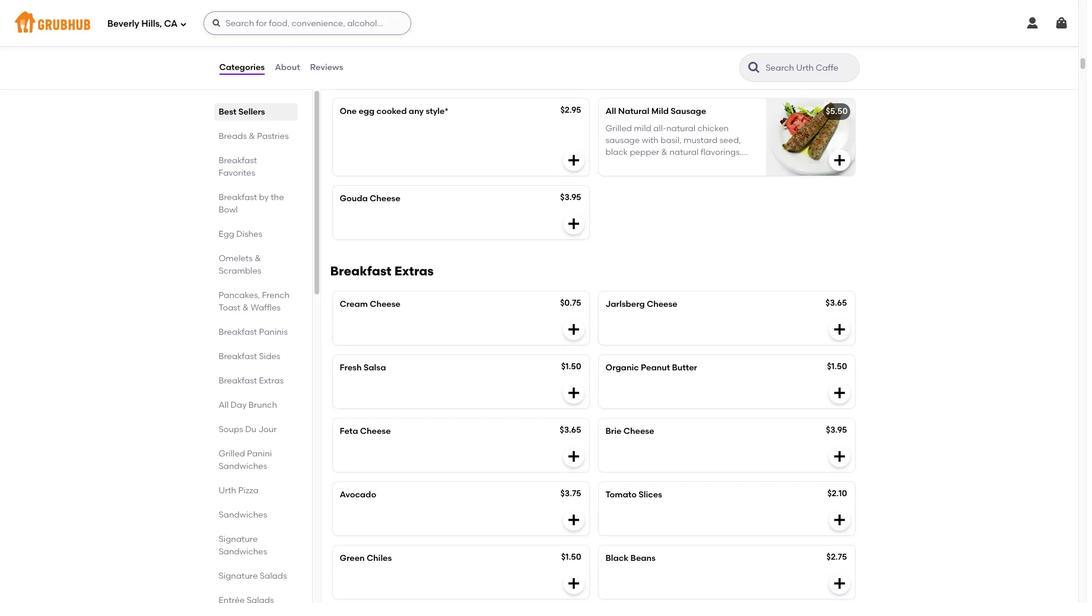 Task type: locate. For each thing, give the bounding box(es) containing it.
urth for urth heirloom breakfast potatoes
[[340, 19, 358, 29]]

cheese right feta on the left
[[360, 426, 391, 437]]

$1.50
[[561, 362, 582, 372], [828, 362, 848, 372], [561, 552, 582, 562]]

0 vertical spatial with
[[464, 36, 481, 46]]

heirloom
[[360, 36, 395, 46]]

sandwiches
[[219, 461, 267, 471], [219, 510, 267, 520], [219, 547, 267, 557]]

breakfast by the bowl
[[219, 192, 284, 215]]

& down basil,
[[662, 147, 668, 157]]

svg image
[[1055, 16, 1069, 30], [212, 18, 222, 28], [833, 66, 847, 80], [567, 153, 581, 168], [833, 153, 847, 168], [567, 323, 581, 337], [833, 323, 847, 337], [833, 386, 847, 400], [567, 450, 581, 464], [833, 450, 847, 464], [567, 513, 581, 527], [567, 577, 581, 591], [833, 577, 847, 591]]

urth heirloom breakfast potatoes image
[[500, 11, 589, 89]]

& down pancakes,
[[243, 303, 249, 313]]

urth for urth heirloom potatoes tossed with peppers, onions, olive oil & parsley.
[[340, 36, 358, 46]]

breakfast down toast
[[219, 327, 257, 337]]

signature inside the signature sandwiches
[[219, 534, 258, 544]]

breakfast extras down breakfast sides
[[219, 376, 284, 386]]

1 horizontal spatial grilled
[[606, 123, 632, 133]]

fresh
[[340, 363, 362, 373]]

signature sandwiches tab
[[219, 533, 293, 558]]

cheese right gouda
[[370, 194, 401, 204]]

svg image for cream cheese
[[567, 323, 581, 337]]

one
[[340, 106, 357, 117]]

cheese right cream
[[370, 299, 401, 310]]

0 horizontal spatial $3.65
[[560, 425, 582, 435]]

oil
[[428, 48, 438, 58]]

svg image for feta cheese
[[567, 450, 581, 464]]

urth inside urth heirloom potatoes tossed with peppers, onions, olive oil & parsley.
[[340, 36, 358, 46]]

signature
[[219, 534, 258, 544], [219, 571, 258, 581]]

0 vertical spatial sandwiches
[[219, 461, 267, 471]]

cheese for brie cheese
[[624, 426, 655, 437]]

breakfast inside breakfast by the bowl
[[219, 192, 257, 202]]

best sellers
[[219, 107, 265, 117]]

natural up basil,
[[667, 123, 696, 133]]

0 vertical spatial grilled
[[606, 123, 632, 133]]

all for all day brunch
[[219, 400, 229, 410]]

extras
[[395, 264, 434, 279], [259, 376, 284, 386]]

breakfast extras tab
[[219, 375, 293, 387]]

0 vertical spatial signature
[[219, 534, 258, 544]]

slices
[[639, 490, 663, 500]]

about button
[[274, 46, 301, 89]]

0 vertical spatial breakfast extras
[[330, 264, 434, 279]]

breakfast favorites
[[219, 156, 257, 178]]

du
[[245, 425, 257, 435]]

2 vertical spatial urth
[[219, 486, 236, 496]]

best
[[219, 107, 237, 117]]

breakfast extras inside tab
[[219, 376, 284, 386]]

cheese for jarlsberg cheese
[[647, 299, 678, 310]]

0 horizontal spatial extras
[[259, 376, 284, 386]]

omelets & scrambles tab
[[219, 252, 293, 277]]

breakfast for breakfast paninis "tab"
[[219, 327, 257, 337]]

0 horizontal spatial breakfast extras
[[219, 376, 284, 386]]

grilled for grilled mild all-natural chicken sausage with basil, mustard seed, black pepper & natural flavorings. free of nitrates, in a natural collagen casing.
[[606, 123, 632, 133]]

0 vertical spatial all
[[606, 106, 617, 117]]

reviews
[[310, 62, 343, 72]]

1 vertical spatial all
[[219, 400, 229, 410]]

organic peanut butter
[[606, 363, 698, 373]]

breakfast paninis
[[219, 327, 288, 337]]

svg image for black beans
[[833, 577, 847, 591]]

grilled for grilled panini sandwiches
[[219, 449, 245, 459]]

bowl
[[219, 205, 238, 215]]

tossed
[[435, 36, 462, 46]]

collagen
[[718, 159, 753, 170]]

urth inside tab
[[219, 486, 236, 496]]

grilled down soups
[[219, 449, 245, 459]]

breakfast up day
[[219, 376, 257, 386]]

omelets
[[219, 254, 253, 264]]

natural up a
[[670, 147, 699, 157]]

sandwiches down panini
[[219, 461, 267, 471]]

black beans
[[606, 554, 656, 564]]

search icon image
[[747, 61, 762, 75]]

$0.75
[[560, 298, 582, 308]]

jour
[[259, 425, 277, 435]]

all left the natural
[[606, 106, 617, 117]]

breads & pastries tab
[[219, 130, 293, 143]]

grilled inside grilled panini sandwiches
[[219, 449, 245, 459]]

jarlsberg cheese
[[606, 299, 678, 310]]

cheese right brie
[[624, 426, 655, 437]]

salsa
[[364, 363, 386, 373]]

1 sandwiches from the top
[[219, 461, 267, 471]]

& inside tab
[[249, 131, 255, 141]]

1 vertical spatial $3.95
[[827, 425, 848, 435]]

tab
[[219, 594, 293, 603]]

0 vertical spatial $3.95
[[561, 193, 582, 203]]

svg image for brie cheese
[[833, 450, 847, 464]]

potatoes
[[440, 19, 477, 29]]

svg image for $1.50
[[567, 386, 581, 400]]

svg image for one egg cooked any style*
[[567, 153, 581, 168]]

cheese for cream cheese
[[370, 299, 401, 310]]

mild
[[652, 106, 669, 117]]

1 vertical spatial urth
[[340, 36, 358, 46]]

signature down the signature sandwiches
[[219, 571, 258, 581]]

cream cheese
[[340, 299, 401, 310]]

all inside tab
[[219, 400, 229, 410]]

breakfast inside "tab"
[[219, 327, 257, 337]]

olive
[[408, 48, 426, 58]]

with
[[464, 36, 481, 46], [642, 135, 659, 145]]

peanut
[[641, 363, 670, 373]]

& right oil
[[440, 48, 446, 58]]

breakfast down breakfast paninis
[[219, 352, 257, 362]]

urth heirloom breakfast potatoes
[[340, 19, 477, 29]]

grilled
[[606, 123, 632, 133], [219, 449, 245, 459]]

beverly hills, ca
[[107, 18, 178, 29]]

pepper
[[630, 147, 660, 157]]

1 horizontal spatial with
[[642, 135, 659, 145]]

signature sandwiches
[[219, 534, 267, 557]]

1 horizontal spatial $3.65
[[826, 298, 848, 308]]

urth left pizza
[[219, 486, 236, 496]]

& inside the grilled mild all-natural chicken sausage with basil, mustard seed, black pepper & natural flavorings. free of nitrates, in a natural collagen casing.
[[662, 147, 668, 157]]

all day brunch
[[219, 400, 277, 410]]

0 horizontal spatial $3.95
[[561, 193, 582, 203]]

breakfast by the bowl tab
[[219, 191, 293, 216]]

signature salads tab
[[219, 570, 293, 582]]

1 vertical spatial sandwiches
[[219, 510, 267, 520]]

0 horizontal spatial with
[[464, 36, 481, 46]]

0 horizontal spatial all
[[219, 400, 229, 410]]

all
[[606, 106, 617, 117], [219, 400, 229, 410]]

flavorings.
[[701, 147, 742, 157]]

signature salads
[[219, 571, 287, 581]]

1 vertical spatial grilled
[[219, 449, 245, 459]]

breakfast for 'breakfast favorites' tab
[[219, 156, 257, 166]]

all left day
[[219, 400, 229, 410]]

grilled panini sandwiches
[[219, 449, 272, 471]]

cheese right jarlsberg
[[647, 299, 678, 310]]

ca
[[164, 18, 178, 29]]

urth heirloom potatoes tossed with peppers, onions, olive oil & parsley.
[[340, 36, 481, 58]]

breakfast favorites tab
[[219, 154, 293, 179]]

gouda
[[340, 194, 368, 204]]

signature inside tab
[[219, 571, 258, 581]]

of
[[625, 159, 633, 170]]

with up pepper
[[642, 135, 659, 145]]

nitrates,
[[635, 159, 668, 170]]

2 signature from the top
[[219, 571, 258, 581]]

natural
[[667, 123, 696, 133], [670, 147, 699, 157], [687, 159, 716, 170]]

breakfast sides
[[219, 352, 281, 362]]

urth left heirloom
[[340, 19, 358, 29]]

breakfast for breakfast sides tab
[[219, 352, 257, 362]]

all for all natural mild sausage
[[606, 106, 617, 117]]

1 vertical spatial $3.65
[[560, 425, 582, 435]]

omelets & scrambles
[[219, 254, 262, 276]]

feta cheese
[[340, 426, 391, 437]]

1 horizontal spatial all
[[606, 106, 617, 117]]

pizza
[[238, 486, 259, 496]]

mustard
[[684, 135, 718, 145]]

sandwiches down the urth pizza on the bottom of the page
[[219, 510, 267, 520]]

1 horizontal spatial $3.95
[[827, 425, 848, 435]]

1 vertical spatial breakfast extras
[[219, 376, 284, 386]]

with inside the grilled mild all-natural chicken sausage with basil, mustard seed, black pepper & natural flavorings. free of nitrates, in a natural collagen casing.
[[642, 135, 659, 145]]

cheese for gouda cheese
[[370, 194, 401, 204]]

1 horizontal spatial extras
[[395, 264, 434, 279]]

& up scrambles
[[255, 254, 261, 264]]

parsley.
[[448, 48, 479, 58]]

breads & pastries
[[219, 131, 289, 141]]

1 signature from the top
[[219, 534, 258, 544]]

breakfast extras up cream cheese
[[330, 264, 434, 279]]

extras up cream cheese
[[395, 264, 434, 279]]

natural right a
[[687, 159, 716, 170]]

onions,
[[377, 48, 406, 58]]

with up the parsley. on the left top of page
[[464, 36, 481, 46]]

urth
[[340, 19, 358, 29], [340, 36, 358, 46], [219, 486, 236, 496]]

signature down the 'sandwiches' tab
[[219, 534, 258, 544]]

0 vertical spatial $3.65
[[826, 298, 848, 308]]

hills,
[[141, 18, 162, 29]]

breakfast inside tab
[[219, 352, 257, 362]]

categories button
[[219, 46, 266, 89]]

the
[[271, 192, 284, 202]]

& right breads
[[249, 131, 255, 141]]

sandwiches up signature salads
[[219, 547, 267, 557]]

2 vertical spatial sandwiches
[[219, 547, 267, 557]]

extras inside tab
[[259, 376, 284, 386]]

all natural mild sausage image
[[766, 99, 855, 176]]

breakfast for breakfast by the bowl tab
[[219, 192, 257, 202]]

&
[[440, 48, 446, 58], [249, 131, 255, 141], [662, 147, 668, 157], [255, 254, 261, 264], [243, 303, 249, 313]]

$5.50
[[826, 106, 848, 117]]

grilled up sausage
[[606, 123, 632, 133]]

dishes
[[236, 229, 263, 239]]

breakfast up the favorites
[[219, 156, 257, 166]]

0 horizontal spatial grilled
[[219, 449, 245, 459]]

0 vertical spatial urth
[[340, 19, 358, 29]]

$3.65
[[826, 298, 848, 308], [560, 425, 582, 435]]

1 vertical spatial extras
[[259, 376, 284, 386]]

breakfast up cream
[[330, 264, 392, 279]]

0 vertical spatial extras
[[395, 264, 434, 279]]

urth up peppers,
[[340, 36, 358, 46]]

extras down sides
[[259, 376, 284, 386]]

paninis
[[259, 327, 288, 337]]

3 sandwiches from the top
[[219, 547, 267, 557]]

svg image
[[1026, 16, 1040, 30], [180, 20, 187, 28], [567, 217, 581, 231], [567, 386, 581, 400], [833, 513, 847, 527]]

categories
[[219, 62, 265, 72]]

breakfast up bowl
[[219, 192, 257, 202]]

cheese for feta cheese
[[360, 426, 391, 437]]

main navigation navigation
[[0, 0, 1079, 46]]

svg image for organic peanut butter
[[833, 386, 847, 400]]

grilled inside the grilled mild all-natural chicken sausage with basil, mustard seed, black pepper & natural flavorings. free of nitrates, in a natural collagen casing.
[[606, 123, 632, 133]]

1 vertical spatial with
[[642, 135, 659, 145]]

1 vertical spatial signature
[[219, 571, 258, 581]]



Task type: vqa. For each thing, say whether or not it's contained in the screenshot.
measured
no



Task type: describe. For each thing, give the bounding box(es) containing it.
brunch
[[249, 400, 277, 410]]

& inside urth heirloom potatoes tossed with peppers, onions, olive oil & parsley.
[[440, 48, 446, 58]]

egg dishes
[[219, 229, 263, 239]]

brie cheese
[[606, 426, 655, 437]]

panini
[[247, 449, 272, 459]]

green chiles
[[340, 554, 392, 564]]

1 vertical spatial natural
[[670, 147, 699, 157]]

2 vertical spatial natural
[[687, 159, 716, 170]]

2 sandwiches from the top
[[219, 510, 267, 520]]

jarlsberg
[[606, 299, 645, 310]]

gouda cheese
[[340, 194, 401, 204]]

favorites
[[219, 168, 255, 178]]

sides
[[259, 352, 281, 362]]

best sellers tab
[[219, 106, 293, 118]]

sandwiches inside grilled panini sandwiches
[[219, 461, 267, 471]]

$3.65 for feta cheese
[[560, 425, 582, 435]]

waffles
[[251, 303, 281, 313]]

Search for food, convenience, alcohol... search field
[[204, 11, 412, 35]]

$3.95 for gouda cheese
[[561, 193, 582, 203]]

breakfast for 'breakfast extras' tab
[[219, 376, 257, 386]]

$1.50 for black beans
[[561, 552, 582, 562]]

mild
[[634, 123, 652, 133]]

breakfast paninis tab
[[219, 326, 293, 338]]

breads
[[219, 131, 247, 141]]

any
[[409, 106, 424, 117]]

pancakes, french toast & waffles
[[219, 290, 290, 313]]

french
[[262, 290, 290, 300]]

0 vertical spatial natural
[[667, 123, 696, 133]]

natural
[[619, 106, 650, 117]]

egg
[[359, 106, 375, 117]]

scrambles
[[219, 266, 262, 276]]

day
[[231, 400, 247, 410]]

signature for signature sandwiches
[[219, 534, 258, 544]]

& inside the pancakes, french toast & waffles
[[243, 303, 249, 313]]

$2.95
[[561, 105, 582, 115]]

$3.65 for jarlsberg cheese
[[826, 298, 848, 308]]

$1.50 for organic peanut butter
[[561, 362, 582, 372]]

butter
[[672, 363, 698, 373]]

heirloom
[[360, 19, 397, 29]]

in
[[670, 159, 677, 170]]

urth pizza
[[219, 486, 259, 496]]

tomato slices
[[606, 490, 663, 500]]

basil,
[[661, 135, 682, 145]]

pancakes,
[[219, 290, 260, 300]]

sausage
[[606, 135, 640, 145]]

signature for signature salads
[[219, 571, 258, 581]]

svg image for green chiles
[[567, 577, 581, 591]]

svg image for jarlsberg cheese
[[833, 323, 847, 337]]

chicken
[[698, 123, 729, 133]]

brie
[[606, 426, 622, 437]]

cream
[[340, 299, 368, 310]]

peppers,
[[340, 48, 375, 58]]

fresh salsa
[[340, 363, 386, 373]]

urth for urth pizza
[[219, 486, 236, 496]]

$3.95 for brie cheese
[[827, 425, 848, 435]]

a
[[679, 159, 685, 170]]

sandwiches tab
[[219, 509, 293, 521]]

black
[[606, 554, 629, 564]]

green
[[340, 554, 365, 564]]

salads
[[260, 571, 287, 581]]

potatoes
[[397, 36, 433, 46]]

svg image for $3.95
[[567, 217, 581, 231]]

about
[[275, 62, 300, 72]]

avocado
[[340, 490, 377, 500]]

chiles
[[367, 554, 392, 564]]

breakfast sides tab
[[219, 350, 293, 363]]

all day brunch tab
[[219, 399, 293, 411]]

breakfast up the potatoes
[[399, 19, 438, 29]]

grilled panini sandwiches tab
[[219, 448, 293, 473]]

sellers
[[239, 107, 265, 117]]

Search Urth Caffe search field
[[765, 62, 856, 74]]

urth pizza tab
[[219, 485, 293, 497]]

style*
[[426, 106, 449, 117]]

svg image for avocado
[[567, 513, 581, 527]]

toast
[[219, 303, 241, 313]]

soups
[[219, 425, 243, 435]]

sausage
[[671, 106, 707, 117]]

$2.75
[[827, 552, 848, 562]]

tomato
[[606, 490, 637, 500]]

with inside urth heirloom potatoes tossed with peppers, onions, olive oil & parsley.
[[464, 36, 481, 46]]

egg dishes tab
[[219, 228, 293, 240]]

cooked
[[377, 106, 407, 117]]

black
[[606, 147, 628, 157]]

all-
[[654, 123, 667, 133]]

free
[[606, 159, 623, 170]]

casing.
[[606, 171, 635, 182]]

1 horizontal spatial breakfast extras
[[330, 264, 434, 279]]

egg
[[219, 229, 234, 239]]

organic
[[606, 363, 639, 373]]

by
[[259, 192, 269, 202]]

beverly
[[107, 18, 139, 29]]

& inside omelets & scrambles
[[255, 254, 261, 264]]

soups du jour
[[219, 425, 277, 435]]

one egg cooked any style*
[[340, 106, 449, 117]]

reviews button
[[310, 46, 344, 89]]

$2.10
[[828, 489, 848, 499]]

all natural mild sausage
[[606, 106, 707, 117]]

svg image for $2.10
[[833, 513, 847, 527]]

pancakes, french toast & waffles tab
[[219, 289, 293, 314]]

$3.75
[[561, 489, 582, 499]]

feta
[[340, 426, 358, 437]]

soups du jour tab
[[219, 423, 293, 436]]



